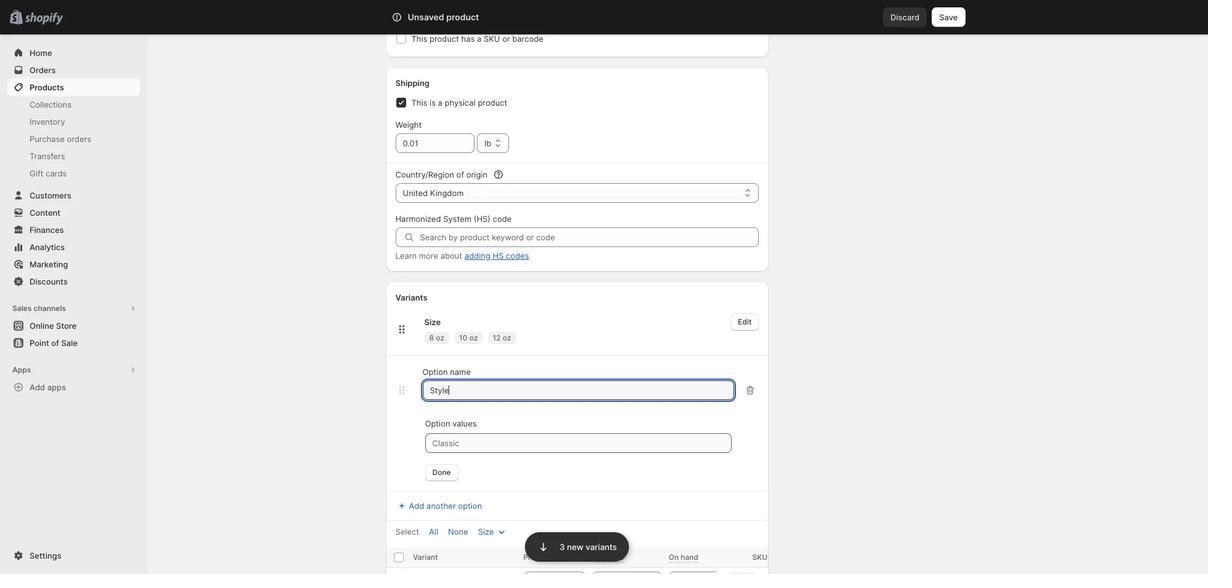 Task type: vqa. For each thing, say whether or not it's contained in the screenshot.
When
yes



Task type: locate. For each thing, give the bounding box(es) containing it.
harmonized system (hs) code
[[395, 214, 512, 224]]

1 horizontal spatial sku
[[752, 553, 768, 563]]

variant
[[413, 553, 438, 563]]

oz right 8
[[436, 334, 444, 343]]

1 vertical spatial a
[[438, 98, 442, 108]]

purchase orders
[[30, 134, 91, 144]]

of right out
[[512, 7, 519, 17]]

all button
[[422, 524, 446, 541]]

this is a physical product
[[411, 98, 507, 108]]

oz right 12
[[503, 334, 511, 343]]

0 vertical spatial this
[[411, 34, 427, 44]]

discard button
[[883, 7, 927, 27]]

0 vertical spatial a
[[477, 34, 482, 44]]

done button
[[425, 465, 458, 482]]

sku
[[484, 34, 500, 44], [752, 553, 768, 563]]

size up 8
[[424, 318, 441, 327]]

stock
[[521, 7, 542, 17]]

this down unsaved at left top
[[411, 34, 427, 44]]

1 vertical spatial add
[[409, 502, 424, 511]]

0 horizontal spatial size
[[424, 318, 441, 327]]

Classic text field
[[425, 434, 732, 454]]

inventory link
[[7, 113, 140, 130]]

1 horizontal spatial add
[[409, 502, 424, 511]]

channels
[[34, 304, 66, 313]]

collections
[[30, 100, 72, 110]]

hs
[[493, 251, 504, 261]]

save button
[[932, 7, 965, 27]]

add left apps
[[30, 383, 45, 393]]

this for this product has a sku or barcode
[[411, 34, 427, 44]]

discounts
[[30, 277, 68, 287]]

8 oz
[[429, 334, 444, 343]]

0.00 text field
[[541, 572, 585, 575]]

1 oz from the left
[[436, 334, 444, 343]]

of inside point of sale link
[[51, 339, 59, 348]]

home
[[30, 48, 52, 58]]

0 horizontal spatial add
[[30, 383, 45, 393]]

when
[[474, 7, 495, 17]]

3 oz from the left
[[503, 334, 511, 343]]

online
[[30, 321, 54, 331]]

transfers link
[[7, 148, 140, 165]]

1 horizontal spatial oz
[[469, 334, 478, 343]]

option for option name
[[423, 367, 448, 377]]

of
[[512, 7, 519, 17], [456, 170, 464, 180], [51, 339, 59, 348]]

2 this from the top
[[411, 98, 427, 108]]

purchase orders link
[[7, 130, 140, 148]]

1 vertical spatial option
[[425, 419, 450, 429]]

a right is
[[438, 98, 442, 108]]

united kingdom
[[403, 188, 464, 198]]

of left origin
[[456, 170, 464, 180]]

oz right "10"
[[469, 334, 478, 343]]

Harmonized System (HS) code text field
[[420, 228, 759, 247]]

add left another
[[409, 502, 424, 511]]

none
[[448, 527, 468, 537]]

unsaved product
[[408, 12, 479, 22]]

adding hs codes link
[[465, 251, 529, 261]]

this left is
[[411, 98, 427, 108]]

sale
[[61, 339, 78, 348]]

1 horizontal spatial of
[[456, 170, 464, 180]]

on
[[669, 553, 679, 563]]

1 this from the top
[[411, 34, 427, 44]]

sales channels
[[12, 304, 66, 313]]

collections link
[[7, 96, 140, 113]]

None number field
[[592, 572, 643, 575], [669, 572, 719, 575], [592, 572, 643, 575], [669, 572, 719, 575]]

harmonized
[[395, 214, 441, 224]]

oz
[[436, 334, 444, 343], [469, 334, 478, 343], [503, 334, 511, 343]]

1 vertical spatial this
[[411, 98, 427, 108]]

3
[[560, 543, 565, 553]]

8
[[429, 334, 434, 343]]

adding
[[465, 251, 490, 261]]

add apps
[[30, 383, 66, 393]]

add for add apps
[[30, 383, 45, 393]]

online store
[[30, 321, 77, 331]]

1 vertical spatial of
[[456, 170, 464, 180]]

0 vertical spatial product
[[446, 12, 479, 22]]

0 horizontal spatial oz
[[436, 334, 444, 343]]

physical
[[445, 98, 476, 108]]

apps
[[47, 383, 66, 393]]

2 vertical spatial of
[[51, 339, 59, 348]]

add another option
[[409, 502, 482, 511]]

search button
[[426, 7, 783, 27]]

values
[[452, 419, 477, 429]]

united
[[403, 188, 428, 198]]

point of sale
[[30, 339, 78, 348]]

0 vertical spatial add
[[30, 383, 45, 393]]

1 horizontal spatial a
[[477, 34, 482, 44]]

gift
[[30, 169, 43, 178]]

1 vertical spatial size
[[478, 527, 494, 537]]

option left name
[[423, 367, 448, 377]]

2 oz from the left
[[469, 334, 478, 343]]

this
[[411, 34, 427, 44], [411, 98, 427, 108]]

1 horizontal spatial size
[[478, 527, 494, 537]]

a
[[477, 34, 482, 44], [438, 98, 442, 108]]

select
[[395, 527, 419, 537]]

is
[[430, 98, 436, 108]]

this for this is a physical product
[[411, 98, 427, 108]]

country/region
[[395, 170, 454, 180]]

Weight text field
[[395, 134, 475, 153]]

search
[[446, 12, 472, 22]]

10 oz
[[459, 334, 478, 343]]

finances
[[30, 225, 64, 235]]

has
[[461, 34, 475, 44]]

gift cards
[[30, 169, 67, 178]]

available
[[592, 553, 624, 563]]

size right none
[[478, 527, 494, 537]]

of left sale
[[51, 339, 59, 348]]

add inside button
[[30, 383, 45, 393]]

0 vertical spatial sku
[[484, 34, 500, 44]]

this product has a sku or barcode
[[411, 34, 544, 44]]

settings link
[[7, 548, 140, 565]]

option left values
[[425, 419, 450, 429]]

continue
[[411, 7, 446, 17]]

marketing link
[[7, 256, 140, 273]]

0 horizontal spatial a
[[438, 98, 442, 108]]

0 horizontal spatial sku
[[484, 34, 500, 44]]

add inside button
[[409, 502, 424, 511]]

codes
[[506, 251, 529, 261]]

0 vertical spatial option
[[423, 367, 448, 377]]

2 horizontal spatial oz
[[503, 334, 511, 343]]

analytics
[[30, 243, 65, 252]]

2 horizontal spatial of
[[512, 7, 519, 17]]

of for point of sale
[[51, 339, 59, 348]]

0 horizontal spatial of
[[51, 339, 59, 348]]

purchase
[[30, 134, 65, 144]]

orders
[[30, 65, 56, 75]]

system
[[443, 214, 471, 224]]

1 vertical spatial product
[[430, 34, 459, 44]]

a right has
[[477, 34, 482, 44]]

0 vertical spatial of
[[512, 7, 519, 17]]



Task type: describe. For each thing, give the bounding box(es) containing it.
analytics link
[[7, 239, 140, 256]]

code
[[493, 214, 512, 224]]

oz for 8 oz
[[436, 334, 444, 343]]

another
[[427, 502, 456, 511]]

products
[[30, 82, 64, 92]]

customers
[[30, 191, 71, 201]]

apps button
[[7, 362, 140, 379]]

inventory
[[30, 117, 65, 127]]

on hand
[[669, 553, 698, 563]]

origin
[[466, 170, 487, 180]]

option values
[[425, 419, 477, 429]]

done
[[432, 468, 451, 478]]

country/region of origin
[[395, 170, 487, 180]]

point of sale button
[[0, 335, 148, 352]]

1 vertical spatial sku
[[752, 553, 768, 563]]

sales
[[12, 304, 32, 313]]

online store link
[[7, 318, 140, 335]]

online store button
[[0, 318, 148, 335]]

12 oz
[[493, 334, 511, 343]]

apps
[[12, 366, 31, 375]]

option name
[[423, 367, 471, 377]]

product for unsaved
[[446, 12, 479, 22]]

add for add another option
[[409, 502, 424, 511]]

selling
[[448, 7, 472, 17]]

of for country/region of origin
[[456, 170, 464, 180]]

product for this
[[430, 34, 459, 44]]

option
[[458, 502, 482, 511]]

shipping
[[395, 78, 430, 88]]

0 vertical spatial size
[[424, 318, 441, 327]]

3 new variants button
[[525, 532, 629, 563]]

unsaved
[[408, 12, 444, 22]]

learn more about adding hs codes
[[395, 251, 529, 261]]

orders
[[67, 134, 91, 144]]

all
[[429, 527, 438, 537]]

out
[[497, 7, 509, 17]]

orders link
[[7, 62, 140, 79]]

barcode
[[512, 34, 544, 44]]

settings
[[30, 551, 61, 561]]

save
[[939, 12, 958, 22]]

oz for 10 oz
[[469, 334, 478, 343]]

edit
[[738, 318, 752, 327]]

add apps button
[[7, 379, 140, 396]]

products link
[[7, 79, 140, 96]]

weight
[[395, 120, 422, 130]]

12
[[493, 334, 501, 343]]

gift cards link
[[7, 165, 140, 182]]

more
[[419, 251, 438, 261]]

lb
[[485, 138, 491, 148]]

size inside dropdown button
[[478, 527, 494, 537]]

name
[[450, 367, 471, 377]]

content
[[30, 208, 60, 218]]

Color text field
[[423, 381, 734, 401]]

10
[[459, 334, 467, 343]]

shopify image
[[25, 13, 63, 25]]

customers link
[[7, 187, 140, 204]]

add another option button
[[388, 498, 489, 515]]

variants
[[395, 293, 427, 303]]

oz for 12 oz
[[503, 334, 511, 343]]

finances link
[[7, 222, 140, 239]]

edit button
[[731, 314, 759, 331]]

hand
[[681, 553, 698, 563]]

learn
[[395, 251, 417, 261]]

none button
[[441, 524, 476, 541]]

or
[[502, 34, 510, 44]]

point of sale link
[[7, 335, 140, 352]]

option for option values
[[425, 419, 450, 429]]

2 vertical spatial product
[[478, 98, 507, 108]]

store
[[56, 321, 77, 331]]

kingdom
[[430, 188, 464, 198]]

variants
[[586, 543, 617, 553]]

sales channels button
[[7, 300, 140, 318]]

(hs)
[[474, 214, 491, 224]]

point
[[30, 339, 49, 348]]

new
[[567, 543, 584, 553]]

price
[[523, 553, 541, 563]]



